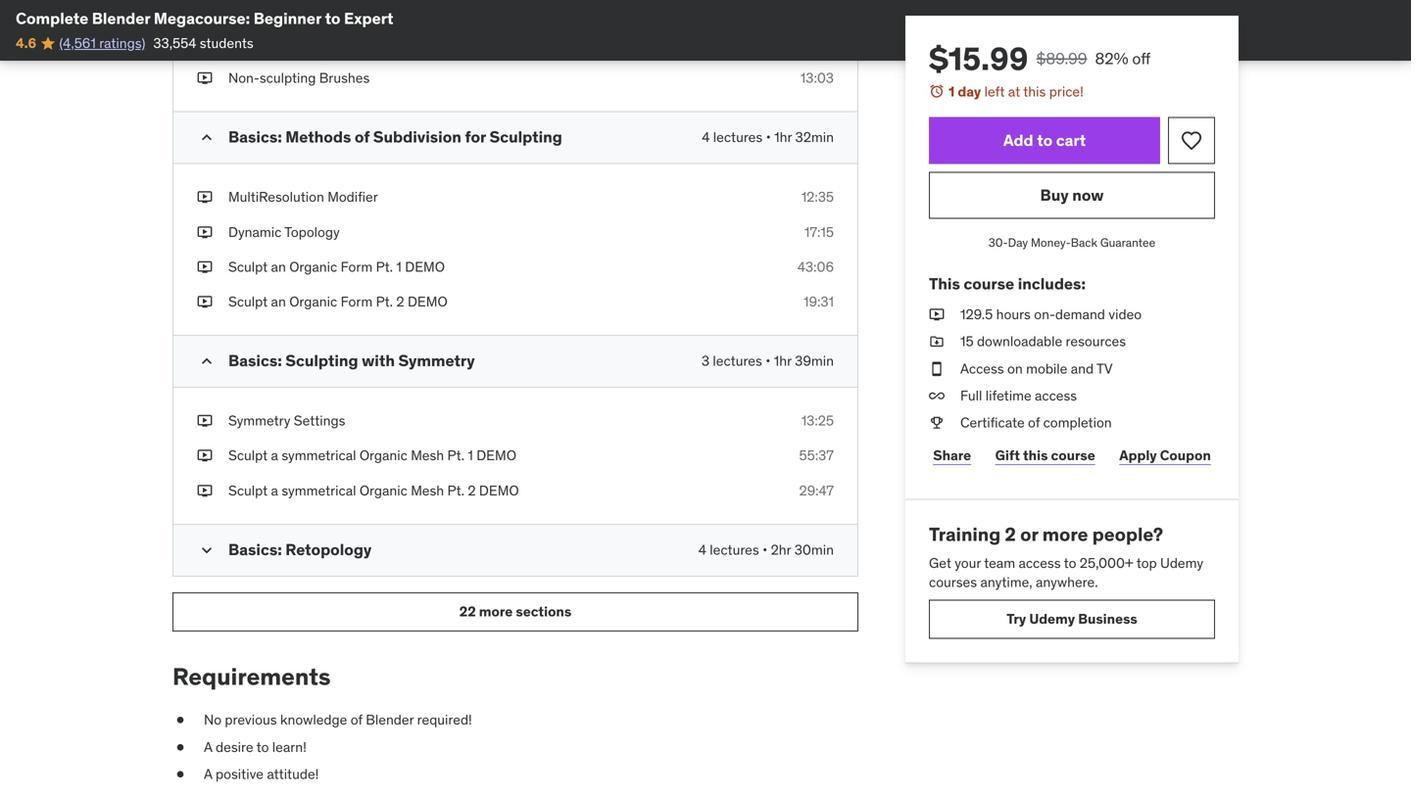 Task type: vqa. For each thing, say whether or not it's contained in the screenshot.
22 more sections button
yes



Task type: describe. For each thing, give the bounding box(es) containing it.
back
[[1071, 235, 1098, 251]]

a for sculpt a symmetrical organic mesh pt. 2 demo
[[271, 482, 278, 500]]

buy
[[1040, 185, 1069, 205]]

1 horizontal spatial blender
[[366, 712, 414, 729]]

sculpt for sculpt an organic form pt. 1 demo
[[228, 258, 268, 276]]

team
[[984, 555, 1015, 572]]

megacourse:
[[154, 8, 250, 28]]

xsmall image for certificate of completion
[[929, 414, 945, 433]]

29:47
[[799, 482, 834, 500]]

1hr for basics: sculpting with symmetry
[[774, 352, 792, 370]]

sculpt an organic form pt. 2 demo
[[228, 293, 448, 311]]

try udemy business
[[1007, 611, 1138, 628]]

coupon
[[1160, 447, 1211, 465]]

this
[[929, 274, 960, 294]]

4 lectures • 2hr 30min
[[699, 541, 834, 559]]

subdivision
[[373, 127, 462, 147]]

to left expert at left top
[[325, 8, 341, 28]]

1 day left at this price!
[[949, 83, 1084, 100]]

at
[[1008, 83, 1020, 100]]

1hr for basics: methods of subdivision for sculpting
[[774, 129, 792, 146]]

topology
[[284, 223, 340, 241]]

0 horizontal spatial 2
[[396, 293, 404, 311]]

2hr
[[771, 541, 791, 559]]

1 horizontal spatial 1
[[468, 447, 473, 465]]

(4,561
[[59, 34, 96, 52]]

more inside button
[[479, 603, 513, 621]]

to inside "training 2 or more people? get your team access to 25,000+ top udemy courses anytime, anywhere."
[[1064, 555, 1077, 572]]

0 horizontal spatial 1
[[396, 258, 402, 276]]

demand
[[1055, 306, 1105, 324]]

organic up sculpt a symmetrical organic mesh pt. 2 demo
[[360, 447, 408, 465]]

organic down sculpt an organic form pt. 1 demo
[[289, 293, 337, 311]]

on-
[[1034, 306, 1055, 324]]

add
[[1003, 130, 1034, 150]]

and
[[1071, 360, 1094, 378]]

32min
[[795, 129, 834, 146]]

access inside "training 2 or more people? get your team access to 25,000+ top udemy courses anytime, anywhere."
[[1019, 555, 1061, 572]]

add to cart
[[1003, 130, 1086, 150]]

on
[[1008, 360, 1023, 378]]

a for a positive attitude!
[[204, 766, 212, 783]]

includes:
[[1018, 274, 1086, 294]]

multiresolution modifier
[[228, 188, 378, 206]]

resources
[[1066, 333, 1126, 351]]

39min
[[795, 352, 834, 370]]

gift this course link
[[991, 437, 1100, 476]]

13:25
[[801, 412, 834, 430]]

129.5 hours on-demand video
[[960, 306, 1142, 324]]

basics: for basics: sculpting with symmetry
[[228, 351, 282, 371]]

xsmall image for a desire to learn!
[[172, 738, 188, 757]]

required!
[[417, 712, 472, 729]]

small image for basics: sculpting with symmetry
[[197, 352, 217, 372]]

hours
[[996, 306, 1031, 324]]

try
[[1007, 611, 1026, 628]]

0 vertical spatial sculpting
[[228, 34, 287, 52]]

3 lectures • 1hr 39min
[[702, 352, 834, 370]]

30-day money-back guarantee
[[989, 235, 1156, 251]]

sections
[[516, 603, 572, 621]]

an for sculpt an organic form pt. 2 demo
[[271, 293, 286, 311]]

sculpt for sculpt a symmetrical organic mesh pt. 1 demo
[[228, 447, 268, 465]]

multiresolution
[[228, 188, 324, 206]]

buy now button
[[929, 172, 1215, 219]]

1 vertical spatial 2
[[468, 482, 476, 500]]

dynamic
[[228, 223, 282, 241]]

people?
[[1093, 523, 1163, 546]]

training
[[929, 523, 1001, 546]]

attitude!
[[267, 766, 319, 783]]

this course includes:
[[929, 274, 1086, 294]]

2 vertical spatial of
[[351, 712, 363, 729]]

xsmall image for sculpting brushes
[[197, 34, 213, 53]]

ratings)
[[99, 34, 145, 52]]

gift this course
[[995, 447, 1096, 465]]

15 downloadable resources
[[960, 333, 1126, 351]]

33,554
[[153, 34, 196, 52]]

22 more sections
[[459, 603, 572, 621]]

30-
[[989, 235, 1008, 251]]

2 vertical spatial sculpting
[[285, 351, 358, 371]]

13:03
[[801, 69, 834, 87]]

desire
[[216, 739, 253, 756]]

tv
[[1097, 360, 1113, 378]]

no previous knowledge of blender required!
[[204, 712, 472, 729]]

17:15
[[805, 223, 834, 241]]

organic down topology on the left top of the page
[[289, 258, 337, 276]]

completion
[[1043, 414, 1112, 432]]

certificate
[[960, 414, 1025, 432]]

access
[[960, 360, 1004, 378]]

sculpt a symmetrical organic mesh pt. 1 demo
[[228, 447, 516, 465]]

basics: methods of subdivision for sculpting
[[228, 127, 562, 147]]

learn!
[[272, 739, 307, 756]]

55:37
[[799, 447, 834, 465]]

4 lectures • 1hr 32min
[[702, 129, 834, 146]]

to inside button
[[1037, 130, 1053, 150]]

(4,561 ratings)
[[59, 34, 145, 52]]

lifetime
[[986, 387, 1032, 405]]

top
[[1137, 555, 1157, 572]]

0 vertical spatial access
[[1035, 387, 1077, 405]]

udemy inside try udemy business link
[[1029, 611, 1075, 628]]

guarantee
[[1100, 235, 1156, 251]]

mobile
[[1026, 360, 1068, 378]]

or
[[1020, 523, 1038, 546]]

full lifetime access
[[960, 387, 1077, 405]]

sculpt a symmetrical organic mesh pt. 2 demo
[[228, 482, 519, 500]]

certificate of completion
[[960, 414, 1112, 432]]

no
[[204, 712, 222, 729]]

0 vertical spatial of
[[355, 127, 370, 147]]

$15.99 $89.99 82% off
[[929, 39, 1151, 78]]

19:31
[[804, 293, 834, 311]]

sculpt for sculpt a symmetrical organic mesh pt. 2 demo
[[228, 482, 268, 500]]

pt. down sculpt a symmetrical organic mesh pt. 1 demo
[[447, 482, 465, 500]]

try udemy business link
[[929, 600, 1215, 640]]



Task type: locate. For each thing, give the bounding box(es) containing it.
mesh down sculpt a symmetrical organic mesh pt. 1 demo
[[411, 482, 444, 500]]

basics: up 'symmetry settings'
[[228, 351, 282, 371]]

2
[[396, 293, 404, 311], [468, 482, 476, 500], [1005, 523, 1016, 546]]

1 sculpt from the top
[[228, 258, 268, 276]]

2 form from the top
[[341, 293, 373, 311]]

add to cart button
[[929, 117, 1160, 164]]

form
[[341, 258, 373, 276], [341, 293, 373, 311]]

• left 32min
[[766, 129, 771, 146]]

form up sculpt an organic form pt. 2 demo
[[341, 258, 373, 276]]

pt. up sculpt a symmetrical organic mesh pt. 2 demo
[[447, 447, 465, 465]]

4 for basics: retopology
[[699, 541, 707, 559]]

this right at
[[1023, 83, 1046, 100]]

symmetry right with
[[398, 351, 475, 371]]

pt. up sculpt an organic form pt. 2 demo
[[376, 258, 393, 276]]

symmetrical up retopology
[[282, 482, 356, 500]]

lectures left 32min
[[713, 129, 763, 146]]

to up anywhere.
[[1064, 555, 1077, 572]]

0 horizontal spatial blender
[[92, 8, 150, 28]]

1 small image from the top
[[197, 352, 217, 372]]

alarm image
[[929, 83, 945, 99]]

xsmall image
[[197, 0, 213, 18], [197, 69, 213, 88], [197, 188, 213, 207], [197, 223, 213, 242], [197, 258, 213, 277], [929, 332, 945, 352], [929, 359, 945, 379], [197, 447, 213, 466], [172, 711, 188, 730]]

complete
[[16, 8, 88, 28]]

modifier
[[328, 188, 378, 206]]

full
[[960, 387, 982, 405]]

2 small image from the top
[[197, 541, 217, 560]]

brushes right sculpting
[[319, 69, 370, 87]]

0 horizontal spatial udemy
[[1029, 611, 1075, 628]]

more right or
[[1043, 523, 1088, 546]]

xsmall image
[[197, 34, 213, 53], [197, 293, 213, 312], [929, 305, 945, 325], [929, 387, 945, 406], [197, 412, 213, 431], [929, 414, 945, 433], [197, 482, 213, 501], [172, 738, 188, 757], [172, 765, 188, 785]]

organic
[[289, 258, 337, 276], [289, 293, 337, 311], [360, 447, 408, 465], [360, 482, 408, 500]]

1 horizontal spatial symmetry
[[398, 351, 475, 371]]

lectures right 3
[[713, 352, 762, 370]]

15
[[960, 333, 974, 351]]

organic down sculpt a symmetrical organic mesh pt. 1 demo
[[360, 482, 408, 500]]

of right knowledge
[[351, 712, 363, 729]]

symmetrical down "settings"
[[282, 447, 356, 465]]

previous
[[225, 712, 277, 729]]

small image
[[197, 128, 217, 148]]

small image
[[197, 352, 217, 372], [197, 541, 217, 560]]

access down mobile
[[1035, 387, 1077, 405]]

lectures for subdivision
[[713, 129, 763, 146]]

1 a from the top
[[204, 739, 212, 756]]

xsmall image for full lifetime access
[[929, 387, 945, 406]]

access on mobile and tv
[[960, 360, 1113, 378]]

small image for basics: retopology
[[197, 541, 217, 560]]

a down 'symmetry settings'
[[271, 447, 278, 465]]

sculpt for sculpt an organic form pt. 2 demo
[[228, 293, 268, 311]]

downloadable
[[977, 333, 1063, 351]]

of down full lifetime access
[[1028, 414, 1040, 432]]

a left desire
[[204, 739, 212, 756]]

0 vertical spatial a
[[271, 447, 278, 465]]

a positive attitude!
[[204, 766, 319, 783]]

2 this from the top
[[1023, 447, 1048, 465]]

1 vertical spatial mesh
[[411, 482, 444, 500]]

2 an from the top
[[271, 293, 286, 311]]

2 vertical spatial •
[[763, 541, 768, 559]]

0 vertical spatial symmetry
[[398, 351, 475, 371]]

1 vertical spatial a
[[204, 766, 212, 783]]

1 vertical spatial sculpting
[[490, 127, 562, 147]]

1 vertical spatial this
[[1023, 447, 1048, 465]]

1 an from the top
[[271, 258, 286, 276]]

xsmall image for 129.5 hours on-demand video
[[929, 305, 945, 325]]

1 vertical spatial lectures
[[713, 352, 762, 370]]

1 vertical spatial brushes
[[319, 69, 370, 87]]

1hr left 39min
[[774, 352, 792, 370]]

0 vertical spatial small image
[[197, 352, 217, 372]]

of
[[355, 127, 370, 147], [1028, 414, 1040, 432], [351, 712, 363, 729]]

to left cart
[[1037, 130, 1053, 150]]

blender up ratings)
[[92, 8, 150, 28]]

4.6
[[16, 34, 36, 52]]

43:06
[[798, 258, 834, 276]]

1 vertical spatial access
[[1019, 555, 1061, 572]]

$15.99
[[929, 39, 1029, 78]]

1 vertical spatial symmetry
[[228, 412, 290, 430]]

25,000+
[[1080, 555, 1134, 572]]

0 vertical spatial more
[[1043, 523, 1088, 546]]

a up basics: retopology
[[271, 482, 278, 500]]

xsmall image for a positive attitude!
[[172, 765, 188, 785]]

1 vertical spatial more
[[479, 603, 513, 621]]

1 horizontal spatial more
[[1043, 523, 1088, 546]]

pt. down sculpt an organic form pt. 1 demo
[[376, 293, 393, 311]]

0 vertical spatial lectures
[[713, 129, 763, 146]]

knowledge
[[280, 712, 347, 729]]

off
[[1132, 49, 1151, 69]]

2 vertical spatial lectures
[[710, 541, 759, 559]]

0 vertical spatial mesh
[[411, 447, 444, 465]]

1 vertical spatial 1
[[396, 258, 402, 276]]

sculpt
[[228, 258, 268, 276], [228, 293, 268, 311], [228, 447, 268, 465], [228, 482, 268, 500]]

0 vertical spatial form
[[341, 258, 373, 276]]

basics: sculpting with symmetry
[[228, 351, 475, 371]]

sculpting left with
[[285, 351, 358, 371]]

1 vertical spatial course
[[1051, 447, 1096, 465]]

non-sculpting brushes
[[228, 69, 370, 87]]

complete blender megacourse: beginner to expert
[[16, 8, 393, 28]]

82%
[[1095, 49, 1129, 69]]

1 a from the top
[[271, 447, 278, 465]]

lectures for symmetry
[[713, 352, 762, 370]]

2 horizontal spatial 2
[[1005, 523, 1016, 546]]

dynamic topology
[[228, 223, 340, 241]]

• for symmetry
[[766, 352, 771, 370]]

pt.
[[376, 258, 393, 276], [376, 293, 393, 311], [447, 447, 465, 465], [447, 482, 465, 500]]

sculpting right for
[[490, 127, 562, 147]]

non-
[[228, 69, 260, 87]]

1 basics: from the top
[[228, 127, 282, 147]]

retopology
[[285, 540, 372, 560]]

1 form from the top
[[341, 258, 373, 276]]

sculpt an organic form pt. 1 demo
[[228, 258, 445, 276]]

1 vertical spatial a
[[271, 482, 278, 500]]

1 symmetrical from the top
[[282, 447, 356, 465]]

4
[[702, 129, 710, 146], [699, 541, 707, 559]]

settings
[[294, 412, 345, 430]]

1 vertical spatial •
[[766, 352, 771, 370]]

a for a desire to learn!
[[204, 739, 212, 756]]

symmetrical
[[282, 447, 356, 465], [282, 482, 356, 500]]

0 horizontal spatial course
[[964, 274, 1015, 294]]

demo
[[405, 258, 445, 276], [408, 293, 448, 311], [477, 447, 516, 465], [479, 482, 519, 500]]

this right 'gift'
[[1023, 447, 1048, 465]]

0 vertical spatial •
[[766, 129, 771, 146]]

3 sculpt from the top
[[228, 447, 268, 465]]

anytime,
[[981, 574, 1033, 591]]

students
[[200, 34, 254, 52]]

of right methods
[[355, 127, 370, 147]]

blender left the required!
[[366, 712, 414, 729]]

33,554 students
[[153, 34, 254, 52]]

course up 129.5
[[964, 274, 1015, 294]]

an down dynamic topology
[[271, 258, 286, 276]]

2 vertical spatial 1
[[468, 447, 473, 465]]

form down sculpt an organic form pt. 1 demo
[[341, 293, 373, 311]]

courses
[[929, 574, 977, 591]]

0 vertical spatial brushes
[[290, 34, 341, 52]]

access down or
[[1019, 555, 1061, 572]]

a
[[204, 739, 212, 756], [204, 766, 212, 783]]

expert
[[344, 8, 393, 28]]

basics: right small icon
[[228, 127, 282, 147]]

basics: for basics: methods of subdivision for sculpting
[[228, 127, 282, 147]]

day
[[958, 83, 981, 100]]

mesh up sculpt a symmetrical organic mesh pt. 2 demo
[[411, 447, 444, 465]]

2 basics: from the top
[[228, 351, 282, 371]]

wishlist image
[[1180, 129, 1204, 152]]

basics: for basics: retopology
[[228, 540, 282, 560]]

symmetrical for sculpt a symmetrical organic mesh pt. 1 demo
[[282, 447, 356, 465]]

0 vertical spatial 4
[[702, 129, 710, 146]]

sculpting
[[260, 69, 316, 87]]

an for sculpt an organic form pt. 1 demo
[[271, 258, 286, 276]]

money-
[[1031, 235, 1071, 251]]

more right 22
[[479, 603, 513, 621]]

1 vertical spatial 4
[[699, 541, 707, 559]]

apply coupon
[[1120, 447, 1211, 465]]

0 vertical spatial this
[[1023, 83, 1046, 100]]

requirements
[[172, 662, 331, 692]]

1 mesh from the top
[[411, 447, 444, 465]]

0 vertical spatial course
[[964, 274, 1015, 294]]

0 vertical spatial blender
[[92, 8, 150, 28]]

a for sculpt a symmetrical organic mesh pt. 1 demo
[[271, 447, 278, 465]]

3 basics: from the top
[[228, 540, 282, 560]]

mesh for 1
[[411, 447, 444, 465]]

0 vertical spatial an
[[271, 258, 286, 276]]

2 vertical spatial basics:
[[228, 540, 282, 560]]

• for subdivision
[[766, 129, 771, 146]]

video
[[1109, 306, 1142, 324]]

an down sculpt an organic form pt. 1 demo
[[271, 293, 286, 311]]

0 vertical spatial a
[[204, 739, 212, 756]]

2 symmetrical from the top
[[282, 482, 356, 500]]

more inside "training 2 or more people? get your team access to 25,000+ top udemy courses anytime, anywhere."
[[1043, 523, 1088, 546]]

2 a from the top
[[271, 482, 278, 500]]

udemy inside "training 2 or more people? get your team access to 25,000+ top udemy courses anytime, anywhere."
[[1160, 555, 1204, 572]]

22
[[459, 603, 476, 621]]

1 vertical spatial form
[[341, 293, 373, 311]]

more
[[1043, 523, 1088, 546], [479, 603, 513, 621]]

1 vertical spatial symmetrical
[[282, 482, 356, 500]]

1 vertical spatial blender
[[366, 712, 414, 729]]

business
[[1078, 611, 1138, 628]]

sculpting up non-
[[228, 34, 287, 52]]

mesh for 2
[[411, 482, 444, 500]]

0 vertical spatial udemy
[[1160, 555, 1204, 572]]

1 vertical spatial basics:
[[228, 351, 282, 371]]

anywhere.
[[1036, 574, 1098, 591]]

0 vertical spatial 1
[[949, 83, 955, 100]]

1 vertical spatial of
[[1028, 414, 1040, 432]]

lectures left 2hr
[[710, 541, 759, 559]]

1 vertical spatial small image
[[197, 541, 217, 560]]

0 vertical spatial symmetrical
[[282, 447, 356, 465]]

0 vertical spatial basics:
[[228, 127, 282, 147]]

symmetry left "settings"
[[228, 412, 290, 430]]

3
[[702, 352, 710, 370]]

0 vertical spatial 1hr
[[774, 129, 792, 146]]

course down completion
[[1051, 447, 1096, 465]]

2 mesh from the top
[[411, 482, 444, 500]]

1hr left 32min
[[774, 129, 792, 146]]

0 vertical spatial 2
[[396, 293, 404, 311]]

2 inside "training 2 or more people? get your team access to 25,000+ top udemy courses anytime, anywhere."
[[1005, 523, 1016, 546]]

form for 2
[[341, 293, 373, 311]]

2 vertical spatial 2
[[1005, 523, 1016, 546]]

training 2 or more people? get your team access to 25,000+ top udemy courses anytime, anywhere.
[[929, 523, 1204, 591]]

2 horizontal spatial 1
[[949, 83, 955, 100]]

udemy right try
[[1029, 611, 1075, 628]]

brushes down beginner
[[290, 34, 341, 52]]

22 more sections button
[[172, 593, 859, 632]]

2 sculpt from the top
[[228, 293, 268, 311]]

symmetrical for sculpt a symmetrical organic mesh pt. 2 demo
[[282, 482, 356, 500]]

1 vertical spatial an
[[271, 293, 286, 311]]

blender
[[92, 8, 150, 28], [366, 712, 414, 729]]

• left 2hr
[[763, 541, 768, 559]]

1 horizontal spatial course
[[1051, 447, 1096, 465]]

day
[[1008, 235, 1028, 251]]

1 this from the top
[[1023, 83, 1046, 100]]

1 vertical spatial udemy
[[1029, 611, 1075, 628]]

left
[[985, 83, 1005, 100]]

4 sculpt from the top
[[228, 482, 268, 500]]

1 horizontal spatial udemy
[[1160, 555, 1204, 572]]

• left 39min
[[766, 352, 771, 370]]

1 vertical spatial 1hr
[[774, 352, 792, 370]]

$89.99
[[1036, 49, 1087, 69]]

buy now
[[1040, 185, 1104, 205]]

a left positive
[[204, 766, 212, 783]]

gift
[[995, 447, 1020, 465]]

1 horizontal spatial 2
[[468, 482, 476, 500]]

0 horizontal spatial symmetry
[[228, 412, 290, 430]]

4 for basics: methods of subdivision for sculpting
[[702, 129, 710, 146]]

mesh
[[411, 447, 444, 465], [411, 482, 444, 500]]

udemy right top
[[1160, 555, 1204, 572]]

2 a from the top
[[204, 766, 212, 783]]

a
[[271, 447, 278, 465], [271, 482, 278, 500]]

0 horizontal spatial more
[[479, 603, 513, 621]]

basics: left retopology
[[228, 540, 282, 560]]

symmetry settings
[[228, 412, 345, 430]]

form for 1
[[341, 258, 373, 276]]

positive
[[216, 766, 264, 783]]

get
[[929, 555, 952, 572]]

to left learn!
[[256, 739, 269, 756]]



